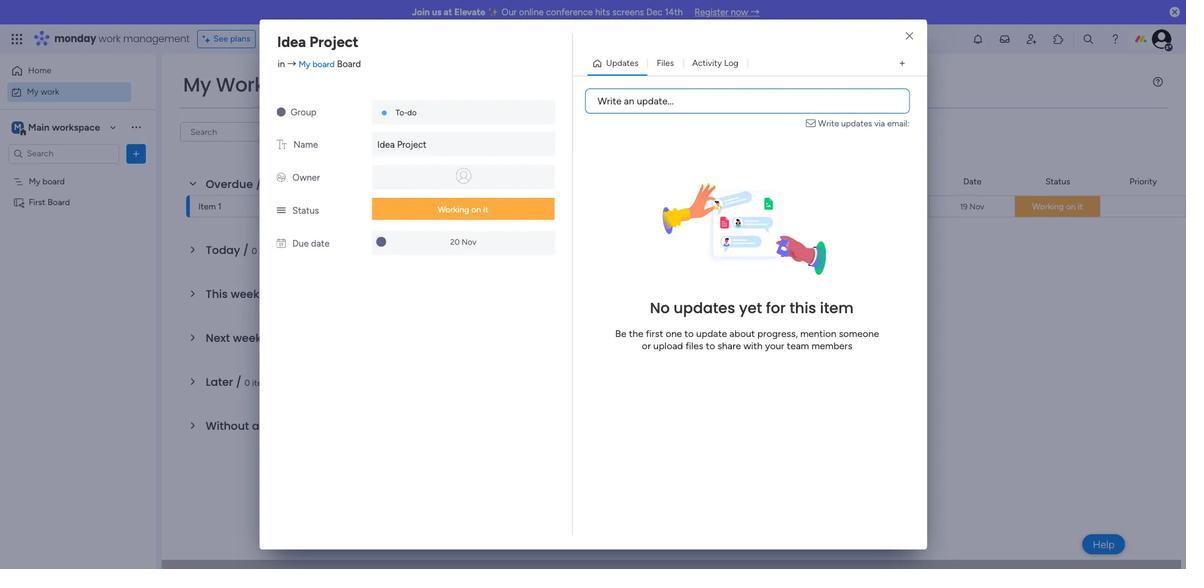 Task type: vqa. For each thing, say whether or not it's contained in the screenshot.
Edit
no



Task type: locate. For each thing, give the bounding box(es) containing it.
email:
[[888, 119, 910, 129]]

now
[[731, 7, 749, 18]]

1 horizontal spatial write
[[819, 119, 840, 129]]

0 horizontal spatial first
[[29, 197, 45, 207]]

0 horizontal spatial project
[[310, 33, 359, 51]]

main
[[28, 121, 50, 133]]

0 horizontal spatial it
[[484, 205, 489, 215]]

updates left via
[[842, 119, 873, 129]]

1 horizontal spatial 1
[[265, 180, 268, 191]]

jacob simon image
[[1153, 29, 1172, 49]]

files
[[686, 340, 704, 352]]

0
[[252, 246, 257, 257], [245, 378, 250, 389]]

today
[[206, 243, 240, 258]]

1 vertical spatial week
[[233, 331, 262, 346]]

1 horizontal spatial idea
[[378, 139, 395, 150]]

board
[[337, 58, 361, 69], [48, 197, 70, 207], [647, 202, 669, 213]]

first board inside list box
[[29, 197, 70, 207]]

items inside 'later / 0 items'
[[252, 378, 273, 389]]

update...
[[637, 95, 674, 107]]

1 vertical spatial idea
[[378, 139, 395, 150]]

1 vertical spatial date
[[262, 418, 288, 434]]

20
[[451, 237, 460, 247]]

work for monday
[[99, 32, 121, 46]]

0 vertical spatial status
[[1046, 176, 1071, 187]]

next week /
[[206, 331, 273, 346]]

work right monday
[[99, 32, 121, 46]]

1 horizontal spatial working on it
[[1033, 202, 1084, 212]]

idea project up in → my board board
[[277, 33, 359, 51]]

notifications image
[[973, 33, 985, 45]]

write left an
[[598, 95, 622, 107]]

0 horizontal spatial work
[[41, 86, 59, 97]]

work down home
[[41, 86, 59, 97]]

items right done
[[364, 126, 385, 137]]

1 horizontal spatial →
[[751, 7, 760, 18]]

1 horizontal spatial date
[[311, 238, 330, 249]]

0 horizontal spatial 0
[[245, 378, 250, 389]]

0 vertical spatial group
[[291, 107, 317, 118]]

0 vertical spatial updates
[[842, 119, 873, 129]]

0 horizontal spatial nov
[[462, 237, 477, 247]]

0 vertical spatial nov
[[970, 202, 985, 211]]

0 horizontal spatial on
[[472, 205, 481, 215]]

group left title
[[771, 203, 793, 212]]

0 horizontal spatial group
[[291, 107, 317, 118]]

update
[[697, 328, 728, 339]]

1 horizontal spatial status
[[1046, 176, 1071, 187]]

date right due on the left of the page
[[311, 238, 330, 249]]

write an update...
[[598, 95, 674, 107]]

1 left v2 multiple person column image
[[265, 180, 268, 191]]

0 inside 'later / 0 items'
[[245, 378, 250, 389]]

1 vertical spatial write
[[819, 119, 840, 129]]

1 horizontal spatial working
[[1033, 202, 1065, 212]]

board inside in → my board board
[[313, 59, 335, 69]]

in → my board board
[[278, 58, 361, 69]]

idea down 'hide done items'
[[378, 139, 395, 150]]

customize
[[409, 126, 450, 137]]

0 horizontal spatial date
[[262, 418, 288, 434]]

1 horizontal spatial item
[[821, 298, 854, 318]]

1 horizontal spatial work
[[99, 32, 121, 46]]

hits
[[596, 7, 611, 18]]

monday
[[54, 32, 96, 46]]

next
[[206, 331, 230, 346]]

item up v2 status image on the left top of the page
[[270, 180, 287, 191]]

nov right 20 at the top of the page
[[462, 237, 477, 247]]

due date
[[293, 238, 330, 249]]

group title
[[771, 203, 811, 212]]

updates
[[842, 119, 873, 129], [674, 298, 736, 318]]

write for write an update...
[[598, 95, 622, 107]]

1 horizontal spatial first
[[628, 202, 645, 213]]

my left 'work'
[[183, 71, 211, 98]]

0 vertical spatial write
[[598, 95, 622, 107]]

1 vertical spatial item
[[821, 298, 854, 318]]

week for next
[[233, 331, 262, 346]]

list box
[[0, 169, 156, 378]]

my inside list box
[[29, 176, 40, 187]]

group inside no updates yet for this item dialog
[[291, 107, 317, 118]]

items inside today / 0 items
[[259, 246, 281, 257]]

status
[[1046, 176, 1071, 187], [293, 205, 319, 216]]

0 horizontal spatial board
[[43, 176, 65, 187]]

plans
[[230, 34, 251, 44]]

write left via
[[819, 119, 840, 129]]

to up "files"
[[685, 328, 694, 339]]

status inside no updates yet for this item dialog
[[293, 205, 319, 216]]

1 vertical spatial group
[[771, 203, 793, 212]]

/
[[256, 177, 262, 192], [243, 243, 249, 258], [262, 287, 268, 302], [265, 331, 270, 346], [236, 374, 242, 390], [291, 418, 297, 434]]

customize button
[[390, 122, 455, 142]]

about
[[730, 328, 756, 339]]

week right this
[[231, 287, 260, 302]]

write inside button
[[598, 95, 622, 107]]

2 vertical spatial items
[[252, 378, 273, 389]]

1 horizontal spatial nov
[[970, 202, 985, 211]]

Search in workspace field
[[26, 147, 102, 161]]

working inside no updates yet for this item dialog
[[438, 205, 470, 215]]

0 horizontal spatial status
[[293, 205, 319, 216]]

0 horizontal spatial first board
[[29, 197, 70, 207]]

v2 sun image
[[277, 107, 286, 118]]

project up in → my board board
[[310, 33, 359, 51]]

members
[[812, 340, 853, 352]]

0 vertical spatial board
[[313, 59, 335, 69]]

item up mention
[[821, 298, 854, 318]]

my down home
[[27, 86, 39, 97]]

idea up in
[[277, 33, 306, 51]]

1 horizontal spatial board
[[313, 59, 335, 69]]

week right next
[[233, 331, 262, 346]]

items right later
[[252, 378, 273, 389]]

nov inside no updates yet for this item dialog
[[462, 237, 477, 247]]

2 horizontal spatial board
[[647, 202, 669, 213]]

working
[[1033, 202, 1065, 212], [438, 205, 470, 215]]

0 vertical spatial 0
[[252, 246, 257, 257]]

title
[[795, 203, 811, 212]]

add view image
[[900, 59, 905, 68]]

0 for later /
[[245, 378, 250, 389]]

nov
[[970, 202, 985, 211], [462, 237, 477, 247]]

1 vertical spatial →
[[287, 58, 297, 69]]

today / 0 items
[[206, 243, 281, 258]]

first inside list box
[[29, 197, 45, 207]]

my right in
[[299, 59, 311, 69]]

board inside no updates yet for this item dialog
[[337, 58, 361, 69]]

item 1
[[199, 202, 222, 212]]

items
[[364, 126, 385, 137], [259, 246, 281, 257], [252, 378, 273, 389]]

work
[[99, 32, 121, 46], [41, 86, 59, 97]]

0 vertical spatial items
[[364, 126, 385, 137]]

1 horizontal spatial project
[[397, 139, 427, 150]]

idea
[[277, 33, 306, 51], [378, 139, 395, 150]]

hide done items
[[322, 126, 385, 137]]

to-do
[[396, 108, 417, 117]]

project down customize
[[397, 139, 427, 150]]

0 horizontal spatial to
[[685, 328, 694, 339]]

1 horizontal spatial board
[[337, 58, 361, 69]]

1 vertical spatial nov
[[462, 237, 477, 247]]

conference
[[546, 7, 593, 18]]

→ right now
[[751, 7, 760, 18]]

0 horizontal spatial →
[[287, 58, 297, 69]]

be the first one to update about progress, mention someone or upload files to share with your team members
[[616, 328, 880, 352]]

my down "search in workspace" field
[[29, 176, 40, 187]]

1 vertical spatial 0
[[245, 378, 250, 389]]

0 vertical spatial idea project
[[277, 33, 359, 51]]

0 horizontal spatial updates
[[674, 298, 736, 318]]

see plans
[[214, 34, 251, 44]]

group for group title
[[771, 203, 793, 212]]

None search field
[[180, 122, 295, 142]]

log
[[725, 58, 739, 68]]

nov right '19'
[[970, 202, 985, 211]]

updates for no
[[674, 298, 736, 318]]

0 vertical spatial date
[[311, 238, 330, 249]]

/ right this
[[262, 287, 268, 302]]

items left due on the left of the page
[[259, 246, 281, 257]]

1 horizontal spatial updates
[[842, 119, 873, 129]]

0 vertical spatial work
[[99, 32, 121, 46]]

dapulse date column image
[[277, 238, 286, 249]]

1 right the item
[[218, 202, 222, 212]]

0 inside today / 0 items
[[252, 246, 257, 257]]

1 vertical spatial to
[[706, 340, 716, 352]]

1 inside overdue / 1 item
[[265, 180, 268, 191]]

register
[[695, 7, 729, 18]]

option
[[0, 170, 156, 173]]

to
[[685, 328, 694, 339], [706, 340, 716, 352]]

→
[[751, 7, 760, 18], [287, 58, 297, 69]]

0 vertical spatial 1
[[265, 180, 268, 191]]

1 vertical spatial work
[[41, 86, 59, 97]]

my board link
[[299, 59, 335, 69]]

0 vertical spatial item
[[270, 180, 287, 191]]

no
[[650, 298, 670, 318]]

files button
[[648, 54, 684, 73]]

workspace
[[52, 121, 100, 133]]

write
[[598, 95, 622, 107], [819, 119, 840, 129]]

1 horizontal spatial on
[[1067, 202, 1076, 212]]

date
[[311, 238, 330, 249], [262, 418, 288, 434]]

item
[[270, 180, 287, 191], [821, 298, 854, 318]]

1 horizontal spatial group
[[771, 203, 793, 212]]

on
[[1067, 202, 1076, 212], [472, 205, 481, 215]]

dec
[[647, 7, 663, 18]]

14th
[[665, 7, 683, 18]]

1 horizontal spatial 0
[[252, 246, 257, 257]]

updates up update
[[674, 298, 736, 318]]

mention
[[801, 328, 837, 339]]

this
[[790, 298, 817, 318]]

group
[[291, 107, 317, 118], [771, 203, 793, 212]]

1 vertical spatial items
[[259, 246, 281, 257]]

upload
[[654, 340, 684, 352]]

invite members image
[[1026, 33, 1039, 45]]

register now → link
[[695, 7, 760, 18]]

0 horizontal spatial idea
[[277, 33, 306, 51]]

first
[[29, 197, 45, 207], [628, 202, 645, 213]]

board
[[313, 59, 335, 69], [43, 176, 65, 187]]

v2 multiple person column image
[[277, 172, 286, 183]]

0 right later
[[245, 378, 250, 389]]

my inside "button"
[[27, 86, 39, 97]]

0 horizontal spatial item
[[270, 180, 287, 191]]

idea project
[[277, 33, 359, 51], [378, 139, 427, 150]]

✨
[[488, 7, 500, 18]]

0 horizontal spatial working
[[438, 205, 470, 215]]

idea project down customize
[[378, 139, 427, 150]]

board right in
[[313, 59, 335, 69]]

write an update... button
[[585, 89, 910, 114]]

help image
[[1110, 33, 1122, 45]]

0 horizontal spatial write
[[598, 95, 622, 107]]

→ right in
[[287, 58, 297, 69]]

0 horizontal spatial 1
[[218, 202, 222, 212]]

overdue / 1 item
[[206, 177, 287, 192]]

group right v2 sun icon
[[291, 107, 317, 118]]

items for today /
[[259, 246, 281, 257]]

board inside list box
[[48, 197, 70, 207]]

to down update
[[706, 340, 716, 352]]

my for my work
[[183, 71, 211, 98]]

0 vertical spatial week
[[231, 287, 260, 302]]

1 vertical spatial board
[[43, 176, 65, 187]]

first inside 'first board' link
[[628, 202, 645, 213]]

1 vertical spatial updates
[[674, 298, 736, 318]]

it inside dialog
[[484, 205, 489, 215]]

date right "a"
[[262, 418, 288, 434]]

0 left the dapulse date column image on the left top of the page
[[252, 246, 257, 257]]

1 vertical spatial status
[[293, 205, 319, 216]]

write updates via email:
[[819, 119, 910, 129]]

0 horizontal spatial board
[[48, 197, 70, 207]]

0 horizontal spatial working on it
[[438, 205, 489, 215]]

1 horizontal spatial idea project
[[378, 139, 427, 150]]

1 horizontal spatial it
[[1079, 202, 1084, 212]]

work inside "button"
[[41, 86, 59, 97]]

with
[[744, 340, 763, 352]]

board down "search in workspace" field
[[43, 176, 65, 187]]



Task type: describe. For each thing, give the bounding box(es) containing it.
team
[[787, 340, 810, 352]]

nov for 19 nov
[[970, 202, 985, 211]]

item inside overdue / 1 item
[[270, 180, 287, 191]]

1 horizontal spatial to
[[706, 340, 716, 352]]

share
[[718, 340, 742, 352]]

date
[[964, 176, 982, 187]]

workspace selection element
[[12, 120, 102, 136]]

items for later /
[[252, 378, 273, 389]]

or
[[642, 340, 651, 352]]

your
[[766, 340, 785, 352]]

elevate
[[455, 7, 486, 18]]

/ right next
[[265, 331, 270, 346]]

home
[[28, 65, 51, 76]]

first board link
[[626, 196, 739, 218]]

list box containing my board
[[0, 169, 156, 378]]

help button
[[1083, 535, 1126, 555]]

1 vertical spatial project
[[397, 139, 427, 150]]

0 vertical spatial →
[[751, 7, 760, 18]]

v2 status image
[[277, 205, 286, 216]]

inbox image
[[999, 33, 1012, 45]]

files
[[657, 58, 674, 68]]

home button
[[7, 61, 131, 81]]

0 horizontal spatial idea project
[[277, 33, 359, 51]]

this week /
[[206, 287, 271, 302]]

0 vertical spatial to
[[685, 328, 694, 339]]

join
[[412, 7, 430, 18]]

work
[[216, 71, 265, 98]]

write for write updates via email:
[[819, 119, 840, 129]]

my inside in → my board board
[[299, 59, 311, 69]]

in
[[278, 58, 285, 69]]

overdue
[[206, 177, 253, 192]]

my work
[[183, 71, 265, 98]]

week for this
[[231, 287, 260, 302]]

1 vertical spatial 1
[[218, 202, 222, 212]]

name
[[294, 139, 318, 150]]

later / 0 items
[[206, 374, 273, 390]]

board inside list box
[[43, 176, 65, 187]]

done
[[342, 126, 362, 137]]

no updates yet for this item dialog
[[0, 0, 1187, 569]]

workspace image
[[12, 121, 24, 134]]

priority
[[1131, 176, 1158, 187]]

without a date /
[[206, 418, 300, 434]]

my for my board
[[29, 176, 40, 187]]

progress,
[[758, 328, 798, 339]]

close image
[[907, 32, 914, 41]]

no updates yet for this item
[[650, 298, 854, 318]]

/ right later
[[236, 374, 242, 390]]

0 vertical spatial project
[[310, 33, 359, 51]]

be
[[616, 328, 627, 339]]

updates button
[[588, 54, 648, 73]]

working on it inside no updates yet for this item dialog
[[438, 205, 489, 215]]

to-
[[396, 108, 408, 117]]

do
[[408, 108, 417, 117]]

20 nov
[[451, 237, 477, 247]]

via
[[875, 119, 886, 129]]

apps image
[[1053, 33, 1065, 45]]

→ inside no updates yet for this item dialog
[[287, 58, 297, 69]]

without
[[206, 418, 249, 434]]

this
[[206, 287, 228, 302]]

an
[[624, 95, 635, 107]]

help
[[1094, 539, 1116, 551]]

yet
[[740, 298, 763, 318]]

join us at elevate ✨ our online conference hits screens dec 14th
[[412, 7, 683, 18]]

envelope o image
[[807, 117, 819, 130]]

the
[[629, 328, 644, 339]]

a
[[252, 418, 260, 434]]

for
[[766, 298, 786, 318]]

dapulse text column image
[[277, 139, 287, 150]]

shareable board image
[[13, 196, 24, 208]]

Filter dashboard by text search field
[[180, 122, 295, 142]]

due
[[293, 238, 309, 249]]

see
[[214, 34, 228, 44]]

hide
[[322, 126, 340, 137]]

search everything image
[[1083, 33, 1095, 45]]

date inside dialog
[[311, 238, 330, 249]]

/ right today
[[243, 243, 249, 258]]

screens
[[613, 7, 645, 18]]

19
[[961, 202, 968, 211]]

someone
[[839, 328, 880, 339]]

19 nov
[[961, 202, 985, 211]]

0 vertical spatial idea
[[277, 33, 306, 51]]

1 vertical spatial idea project
[[378, 139, 427, 150]]

/ right "a"
[[291, 418, 297, 434]]

owner
[[293, 172, 320, 183]]

nov for 20 nov
[[462, 237, 477, 247]]

online
[[519, 7, 544, 18]]

on inside no updates yet for this item dialog
[[472, 205, 481, 215]]

management
[[123, 32, 190, 46]]

register now →
[[695, 7, 760, 18]]

/ left v2 multiple person column image
[[256, 177, 262, 192]]

select product image
[[11, 33, 23, 45]]

item
[[199, 202, 216, 212]]

activity log button
[[684, 54, 748, 73]]

my for my work
[[27, 86, 39, 97]]

main workspace
[[28, 121, 100, 133]]

group for group
[[291, 107, 317, 118]]

board inside 'first board' link
[[647, 202, 669, 213]]

updates for write
[[842, 119, 873, 129]]

updates
[[607, 58, 639, 68]]

1 horizontal spatial first board
[[628, 202, 669, 213]]

see plans button
[[197, 30, 256, 48]]

later
[[206, 374, 233, 390]]

my board
[[29, 176, 65, 187]]

one
[[666, 328, 683, 339]]

at
[[444, 7, 453, 18]]

item inside dialog
[[821, 298, 854, 318]]

work for my
[[41, 86, 59, 97]]

my work
[[27, 86, 59, 97]]

activity log
[[693, 58, 739, 68]]

us
[[432, 7, 442, 18]]

0 for today /
[[252, 246, 257, 257]]

first
[[646, 328, 664, 339]]

my work button
[[7, 82, 131, 102]]

m
[[14, 122, 21, 132]]



